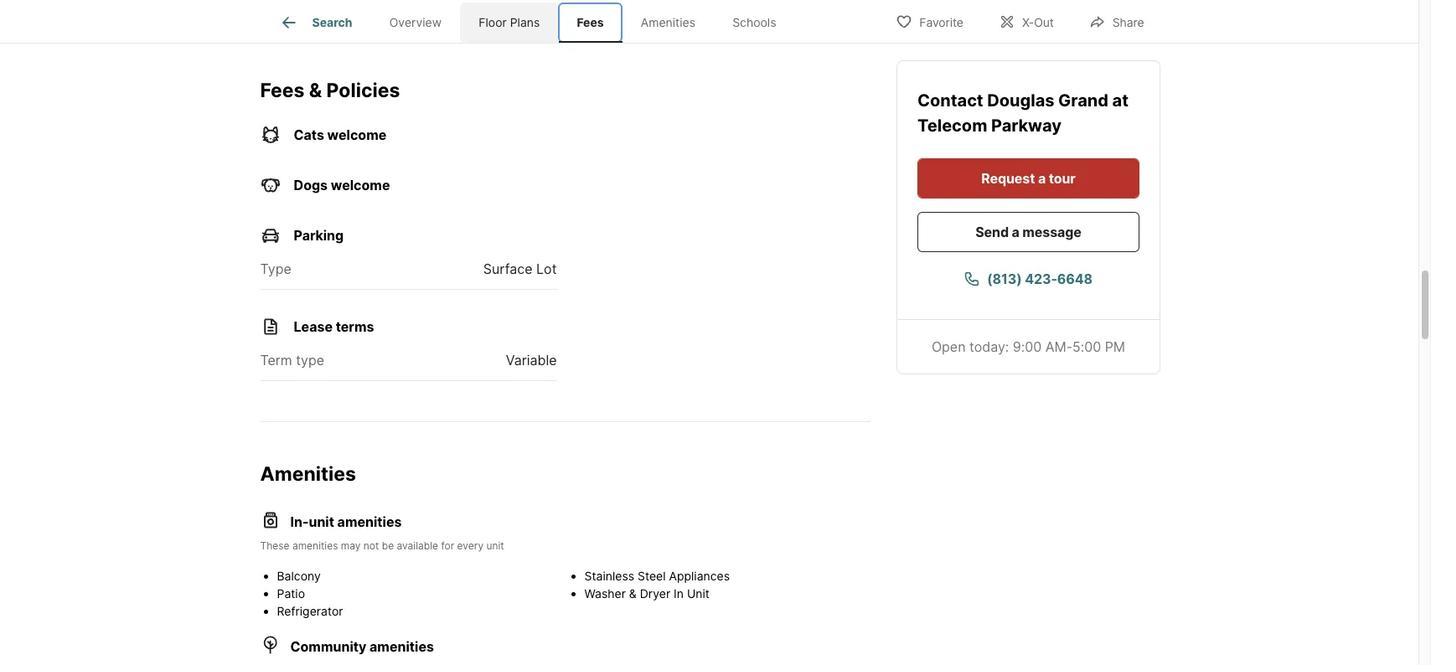 Task type: describe. For each thing, give the bounding box(es) containing it.
request
[[981, 170, 1035, 187]]

in
[[674, 586, 684, 600]]

douglas grand at telecom parkway
[[917, 91, 1128, 136]]

423-
[[1025, 271, 1057, 287]]

douglas
[[987, 91, 1054, 111]]

term type
[[260, 352, 324, 369]]

send
[[975, 224, 1009, 241]]

community
[[290, 638, 367, 655]]

search link
[[279, 13, 352, 33]]

tab list containing search
[[260, 0, 808, 43]]

send a message button
[[917, 212, 1139, 252]]

x-out
[[1022, 15, 1054, 29]]

variable
[[506, 352, 557, 369]]

available
[[397, 539, 438, 552]]

parkway
[[991, 116, 1061, 136]]

tour
[[1049, 170, 1075, 187]]

a for send
[[1012, 224, 1019, 241]]

0 horizontal spatial &
[[309, 79, 322, 102]]

stainless
[[585, 569, 634, 583]]

fees for fees
[[577, 15, 604, 30]]

0 vertical spatial unit
[[309, 513, 334, 530]]

pm
[[1105, 339, 1125, 355]]

every
[[457, 539, 484, 552]]

& inside stainless steel appliances washer & dryer in unit
[[629, 586, 637, 600]]

x-out button
[[985, 4, 1068, 38]]

5:00
[[1072, 339, 1101, 355]]

out
[[1034, 15, 1054, 29]]

parking
[[294, 227, 344, 244]]

floor plans tab
[[460, 3, 558, 43]]

(813)
[[987, 271, 1022, 287]]

telecom
[[917, 116, 987, 136]]

floor
[[479, 15, 507, 30]]

stainless steel appliances washer & dryer in unit
[[585, 569, 730, 600]]

dogs
[[294, 177, 328, 193]]

lease terms
[[294, 318, 374, 335]]

schools
[[733, 15, 777, 30]]

favorite
[[920, 15, 964, 29]]

in-
[[290, 513, 309, 530]]

type
[[260, 260, 291, 277]]

favorite button
[[882, 4, 978, 38]]

washer
[[585, 586, 626, 600]]

1 horizontal spatial unit
[[486, 539, 504, 552]]

message
[[1022, 224, 1081, 241]]

dryer
[[640, 586, 671, 600]]

term
[[260, 352, 292, 369]]

patio
[[277, 586, 305, 600]]

steel
[[638, 569, 666, 583]]



Task type: vqa. For each thing, say whether or not it's contained in the screenshot.
bottom 13
no



Task type: locate. For each thing, give the bounding box(es) containing it.
share button
[[1075, 4, 1159, 38]]

search
[[312, 15, 352, 30]]

cats
[[294, 126, 324, 143]]

1 vertical spatial amenities
[[260, 462, 356, 486]]

fees right plans
[[577, 15, 604, 30]]

lease
[[294, 318, 333, 335]]

1 vertical spatial fees
[[260, 79, 305, 102]]

(813) 423-6648
[[987, 271, 1093, 287]]

fees & policies
[[260, 79, 400, 102]]

terms
[[336, 318, 374, 335]]

amenities up in-
[[260, 462, 356, 486]]

(813) 423-6648 link
[[917, 259, 1139, 299]]

for
[[441, 539, 454, 552]]

& left dryer
[[629, 586, 637, 600]]

& up the cats
[[309, 79, 322, 102]]

1 vertical spatial amenities
[[292, 539, 338, 552]]

unit
[[687, 586, 710, 600]]

surface lot
[[483, 260, 557, 277]]

dogs welcome
[[294, 177, 390, 193]]

0 horizontal spatial unit
[[309, 513, 334, 530]]

&
[[309, 79, 322, 102], [629, 586, 637, 600]]

contact
[[917, 91, 987, 111]]

grand
[[1058, 91, 1108, 111]]

a left tour
[[1038, 170, 1046, 187]]

cats welcome
[[294, 126, 387, 143]]

amenities for community
[[370, 638, 434, 655]]

policies
[[327, 79, 400, 102]]

0 vertical spatial amenities
[[641, 15, 696, 30]]

these
[[260, 539, 290, 552]]

schools tab
[[714, 3, 795, 43]]

may
[[341, 539, 361, 552]]

refrigerator
[[277, 604, 343, 618]]

at
[[1112, 91, 1128, 111]]

1 vertical spatial unit
[[486, 539, 504, 552]]

welcome
[[327, 126, 387, 143], [331, 177, 390, 193]]

1 horizontal spatial a
[[1038, 170, 1046, 187]]

am-
[[1045, 339, 1072, 355]]

fees
[[577, 15, 604, 30], [260, 79, 305, 102]]

2 vertical spatial amenities
[[370, 638, 434, 655]]

floor plans
[[479, 15, 540, 30]]

a for request
[[1038, 170, 1046, 187]]

(813) 423-6648 button
[[917, 259, 1139, 299]]

amenities right fees tab
[[641, 15, 696, 30]]

plans
[[510, 15, 540, 30]]

0 vertical spatial welcome
[[327, 126, 387, 143]]

welcome down policies
[[327, 126, 387, 143]]

welcome for dogs welcome
[[331, 177, 390, 193]]

fees for fees & policies
[[260, 79, 305, 102]]

lot
[[536, 260, 557, 277]]

9:00
[[1013, 339, 1041, 355]]

1 horizontal spatial &
[[629, 586, 637, 600]]

amenities
[[641, 15, 696, 30], [260, 462, 356, 486]]

open today: 9:00 am-5:00 pm
[[931, 339, 1125, 355]]

a
[[1038, 170, 1046, 187], [1012, 224, 1019, 241]]

welcome for cats welcome
[[327, 126, 387, 143]]

1 horizontal spatial amenities
[[641, 15, 696, 30]]

these amenities may not be available for every unit
[[260, 539, 504, 552]]

amenities
[[337, 513, 402, 530], [292, 539, 338, 552], [370, 638, 434, 655]]

amenities tab
[[622, 3, 714, 43]]

fees inside tab
[[577, 15, 604, 30]]

amenities for these
[[292, 539, 338, 552]]

fees up the cats
[[260, 79, 305, 102]]

overview
[[389, 15, 442, 30]]

0 horizontal spatial a
[[1012, 224, 1019, 241]]

request a tour
[[981, 170, 1075, 187]]

balcony
[[277, 569, 321, 583]]

0 horizontal spatial amenities
[[260, 462, 356, 486]]

unit
[[309, 513, 334, 530], [486, 539, 504, 552]]

send a message
[[975, 224, 1081, 241]]

share
[[1113, 15, 1144, 29]]

type
[[296, 352, 324, 369]]

0 vertical spatial &
[[309, 79, 322, 102]]

fees tab
[[558, 3, 622, 43]]

surface
[[483, 260, 533, 277]]

overview tab
[[371, 3, 460, 43]]

1 vertical spatial a
[[1012, 224, 1019, 241]]

1 vertical spatial welcome
[[331, 177, 390, 193]]

amenities inside tab
[[641, 15, 696, 30]]

tab list
[[260, 0, 808, 43]]

0 vertical spatial a
[[1038, 170, 1046, 187]]

x-
[[1022, 15, 1034, 29]]

0 horizontal spatial fees
[[260, 79, 305, 102]]

appliances
[[669, 569, 730, 583]]

community amenities
[[290, 638, 434, 655]]

request a tour button
[[917, 158, 1139, 199]]

in-unit amenities
[[290, 513, 402, 530]]

1 horizontal spatial fees
[[577, 15, 604, 30]]

amenities right community
[[370, 638, 434, 655]]

welcome right dogs
[[331, 177, 390, 193]]

be
[[382, 539, 394, 552]]

amenities up not
[[337, 513, 402, 530]]

0 vertical spatial fees
[[577, 15, 604, 30]]

balcony patio refrigerator
[[277, 569, 343, 618]]

0 vertical spatial amenities
[[337, 513, 402, 530]]

not
[[364, 539, 379, 552]]

6648
[[1057, 271, 1093, 287]]

amenities down in-
[[292, 539, 338, 552]]

today:
[[969, 339, 1009, 355]]

1 vertical spatial &
[[629, 586, 637, 600]]

open
[[931, 339, 966, 355]]

a right send
[[1012, 224, 1019, 241]]



